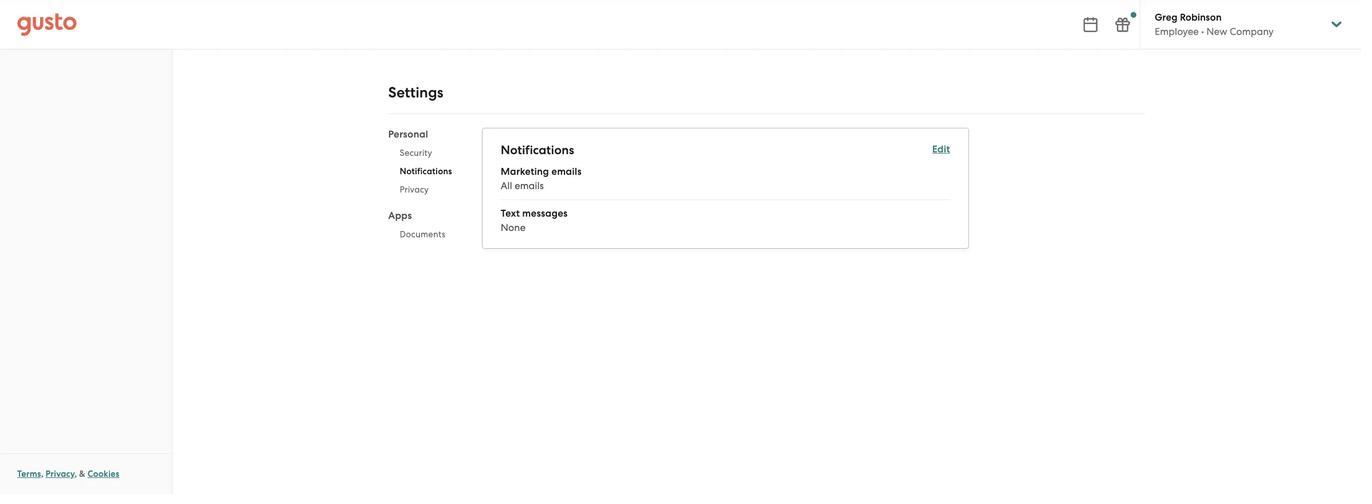 Task type: locate. For each thing, give the bounding box(es) containing it.
security link
[[388, 144, 464, 162]]

home image
[[17, 13, 77, 36]]

marketing emails element
[[501, 165, 950, 200]]

emails
[[552, 166, 582, 178], [515, 180, 544, 191]]

1 horizontal spatial privacy
[[400, 185, 429, 195]]

notifications link
[[388, 162, 464, 181]]

notifications down security link
[[400, 166, 452, 177]]

0 vertical spatial privacy link
[[388, 181, 464, 199]]

notifications group
[[501, 142, 950, 234]]

privacy link
[[388, 181, 464, 199], [46, 469, 75, 479]]

notifications up marketing at left
[[501, 143, 574, 158]]

1 vertical spatial notifications
[[400, 166, 452, 177]]

apps
[[388, 210, 412, 222]]

0 vertical spatial notifications
[[501, 143, 574, 158]]

1 vertical spatial privacy
[[46, 469, 75, 479]]

new
[[1207, 26, 1228, 37]]

1 horizontal spatial emails
[[552, 166, 582, 178]]

notifications
[[501, 143, 574, 158], [400, 166, 452, 177]]

1 vertical spatial emails
[[515, 180, 544, 191]]

privacy
[[400, 185, 429, 195], [46, 469, 75, 479]]

1 , from the left
[[41, 469, 43, 479]]

employee
[[1155, 26, 1199, 37]]

•
[[1202, 26, 1204, 37]]

1 vertical spatial privacy link
[[46, 469, 75, 479]]

&
[[79, 469, 85, 479]]

2 , from the left
[[75, 469, 77, 479]]

,
[[41, 469, 43, 479], [75, 469, 77, 479]]

terms
[[17, 469, 41, 479]]

1 horizontal spatial ,
[[75, 469, 77, 479]]

0 horizontal spatial privacy
[[46, 469, 75, 479]]

0 horizontal spatial ,
[[41, 469, 43, 479]]

edit link
[[933, 143, 950, 155]]

none
[[501, 222, 526, 233]]

group
[[388, 128, 464, 247]]

privacy down notifications link
[[400, 185, 429, 195]]

personal
[[388, 128, 428, 140]]

documents
[[400, 229, 446, 240]]

privacy link down security link
[[388, 181, 464, 199]]

privacy left &
[[46, 469, 75, 479]]

emails right marketing at left
[[552, 166, 582, 178]]

list
[[501, 165, 950, 234]]

1 horizontal spatial notifications
[[501, 143, 574, 158]]

text
[[501, 208, 520, 220]]

privacy link left &
[[46, 469, 75, 479]]

all
[[501, 180, 512, 191]]

emails down marketing at left
[[515, 180, 544, 191]]



Task type: vqa. For each thing, say whether or not it's contained in the screenshot.
2nd By Mon, Nov 20 — from the top
no



Task type: describe. For each thing, give the bounding box(es) containing it.
messages
[[522, 208, 568, 220]]

terms , privacy , & cookies
[[17, 469, 119, 479]]

cookies
[[88, 469, 119, 479]]

text messages none
[[501, 208, 568, 233]]

greg robinson employee • new company
[[1155, 11, 1274, 37]]

marketing
[[501, 166, 549, 178]]

edit
[[933, 143, 950, 155]]

settings
[[388, 84, 443, 101]]

greg
[[1155, 11, 1178, 24]]

documents link
[[388, 225, 464, 244]]

group containing personal
[[388, 128, 464, 247]]

security
[[400, 148, 432, 158]]

terms link
[[17, 469, 41, 479]]

0 vertical spatial privacy
[[400, 185, 429, 195]]

list containing marketing emails
[[501, 165, 950, 234]]

robinson
[[1180, 11, 1222, 24]]

company
[[1230, 26, 1274, 37]]

0 horizontal spatial notifications
[[400, 166, 452, 177]]

0 horizontal spatial emails
[[515, 180, 544, 191]]

gusto navigation element
[[0, 49, 171, 95]]

0 horizontal spatial privacy link
[[46, 469, 75, 479]]

0 vertical spatial emails
[[552, 166, 582, 178]]

text messages element
[[501, 207, 950, 234]]

cookies button
[[88, 467, 119, 481]]

marketing emails all emails
[[501, 166, 582, 191]]

notifications inside group
[[501, 143, 574, 158]]

1 horizontal spatial privacy link
[[388, 181, 464, 199]]



